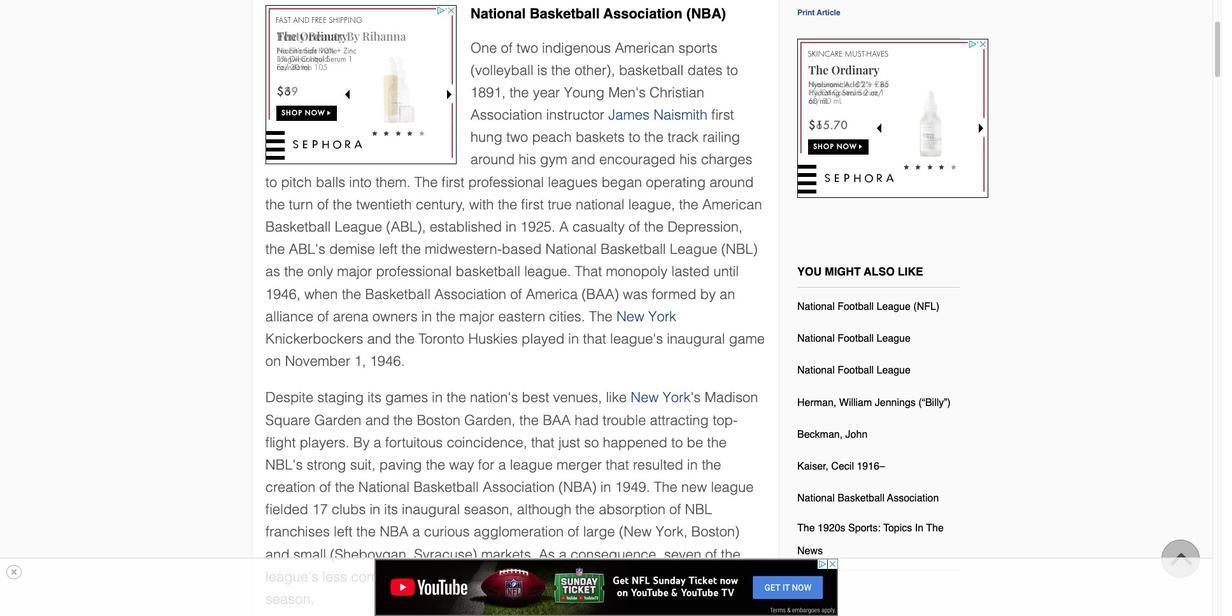 Task type: locate. For each thing, give the bounding box(es) containing it.
sports:
[[849, 523, 881, 535]]

0 vertical spatial its
[[368, 390, 382, 406]]

0 vertical spatial york
[[649, 309, 677, 325]]

the down the owners
[[395, 331, 415, 347]]

basketball inside one of two indigenous american sports (volleyball is the other), basketball dates to 1891, the year young men's christian association instructor
[[619, 62, 684, 78]]

around down charges
[[710, 174, 754, 190]]

league up the jennings
[[877, 365, 911, 377]]

0 vertical spatial (nba)
[[687, 6, 726, 22]]

1 football from the top
[[838, 301, 874, 313]]

basketball down way
[[414, 480, 479, 496]]

0 horizontal spatial first
[[442, 174, 464, 190]]

0 vertical spatial by
[[700, 286, 716, 302]]

1 vertical spatial around
[[710, 174, 754, 190]]

with
[[469, 197, 494, 213]]

american up the depression,
[[703, 197, 762, 213]]

inaugural inside knickerbockers and the toronto huskies played in that league's inaugural game on november 1, 1946.
[[667, 331, 725, 347]]

1 vertical spatial inaugural
[[402, 502, 460, 518]]

1 horizontal spatial his
[[680, 152, 697, 168]]

1925.
[[520, 219, 556, 235]]

the left start
[[560, 569, 580, 585]]

first hung two peach baskets to the track railing around his gym and encouraged his charges to pitch balls into them. the first professional leagues began operating around the turn of the twentieth century, with the first true national league, the american basketball league (abl), established in 1925. a casualty of the depression, the abl's demise left the midwestern-based national basketball league (nbl) as the only major professional basketball league. that monopoly lasted until 1946, when the basketball association of america (baa) was formed by an alliance of arena owners in the major eastern cities. the
[[266, 107, 762, 325]]

that inside knickerbockers and the toronto huskies played in that league's inaugural game on november 1, 1946.
[[583, 331, 606, 347]]

of down consequence,
[[615, 569, 627, 585]]

major up huskies
[[459, 309, 495, 325]]

that down cities.
[[583, 331, 606, 347]]

1 horizontal spatial league's
[[610, 331, 663, 347]]

association inside 's madison square garden and the boston garden, the baa had trouble attracting top- flight players. by a fortuitous coincidence, that just so happened to be the nbl's strong suit, paving the way for a league merger that resulted in the creation of the national basketball association (nba) in 1949. the new league fielded 17 clubs in its inaugural season, although the absorption of nbl franchises left the nba a curious agglomeration of large (new york, boston) and small (sheboygan, syracuse) markets. as a consequence, seven of the league's less competitive teams had folded by the start of the 1950-1951 season.
[[483, 480, 555, 496]]

year
[[533, 85, 560, 101]]

the up clubs
[[335, 480, 355, 496]]

the left the 1950-
[[631, 569, 650, 585]]

league down national football league (nfl) link on the right
[[877, 333, 911, 345]]

1 vertical spatial national football league
[[798, 365, 911, 377]]

0 vertical spatial american
[[615, 40, 675, 56]]

by inside first hung two peach baskets to the track railing around his gym and encouraged his charges to pitch balls into them. the first professional leagues began operating around the turn of the twentieth century, with the first true national league, the american basketball league (abl), established in 1925. a casualty of the depression, the abl's demise left the midwestern-based national basketball league (nbl) as the only major professional basketball league. that monopoly lasted until 1946, when the basketball association of america (baa) was formed by an alliance of arena owners in the major eastern cities. the
[[700, 286, 716, 302]]

formed
[[652, 286, 697, 302]]

0 vertical spatial national football league link
[[798, 328, 911, 355]]

national football league link down national football league (nfl) link on the right
[[798, 328, 911, 355]]

professional down (abl),
[[376, 264, 452, 280]]

0 horizontal spatial league's
[[266, 569, 318, 585]]

was
[[623, 286, 648, 302]]

1 vertical spatial left
[[334, 525, 353, 540]]

and
[[571, 152, 596, 168], [367, 331, 391, 347], [365, 412, 390, 428], [266, 547, 290, 563]]

0 horizontal spatial basketball
[[456, 264, 520, 280]]

advertisement region
[[266, 5, 457, 164], [798, 39, 989, 198], [375, 559, 838, 617]]

1 vertical spatial (nba)
[[559, 480, 597, 496]]

0 vertical spatial inaugural
[[667, 331, 725, 347]]

the up large on the bottom
[[576, 502, 595, 518]]

two right hung
[[506, 129, 528, 145]]

baa
[[543, 412, 571, 428]]

0 vertical spatial football
[[838, 301, 874, 313]]

began
[[602, 174, 642, 190]]

1916–
[[857, 461, 885, 473]]

1 his from the left
[[519, 152, 536, 168]]

less
[[322, 569, 347, 585]]

1 horizontal spatial inaugural
[[667, 331, 725, 347]]

league's up season.
[[266, 569, 318, 585]]

league right "new"
[[711, 480, 754, 496]]

in right topics
[[915, 523, 924, 535]]

of inside one of two indigenous american sports (volleyball is the other), basketball dates to 1891, the year young men's christian association instructor
[[501, 40, 513, 56]]

basketball up "monopoly"
[[601, 242, 666, 257]]

inaugural
[[667, 331, 725, 347], [402, 502, 460, 518]]

hung
[[471, 129, 503, 145]]

left inside first hung two peach baskets to the track railing around his gym and encouraged his charges to pitch balls into them. the first professional leagues began operating around the turn of the twentieth century, with the first true national league, the american basketball league (abl), established in 1925. a casualty of the depression, the abl's demise left the midwestern-based national basketball league (nbl) as the only major professional basketball league. that monopoly lasted until 1946, when the basketball association of america (baa) was formed by an alliance of arena owners in the major eastern cities. the
[[379, 242, 398, 257]]

(nba) up the sports
[[687, 6, 726, 22]]

nbl's
[[266, 457, 303, 473]]

around down hung
[[471, 152, 515, 168]]

17
[[312, 502, 328, 518]]

0 horizontal spatial inaugural
[[402, 502, 460, 518]]

the up news
[[798, 523, 815, 535]]

of up eastern
[[510, 286, 522, 302]]

a
[[374, 435, 381, 451], [498, 457, 506, 473], [412, 525, 420, 540], [559, 547, 567, 563]]

first up 1925.
[[521, 197, 544, 213]]

basketball up indigenous
[[530, 6, 600, 22]]

1 vertical spatial its
[[384, 502, 398, 518]]

indigenous
[[542, 40, 611, 56]]

by left an
[[700, 286, 716, 302]]

start
[[584, 569, 611, 585]]

0 horizontal spatial left
[[334, 525, 353, 540]]

pitch
[[281, 174, 312, 190]]

1 vertical spatial football
[[838, 333, 874, 345]]

new york link down the was
[[617, 309, 677, 325]]

(nba)
[[687, 6, 726, 22], [559, 480, 597, 496]]

1 vertical spatial american
[[703, 197, 762, 213]]

1 vertical spatial major
[[459, 309, 495, 325]]

left down clubs
[[334, 525, 353, 540]]

0 horizontal spatial (nba)
[[559, 480, 597, 496]]

a right as in the bottom left of the page
[[559, 547, 567, 563]]

christian
[[650, 85, 705, 101]]

his left gym
[[519, 152, 536, 168]]

2 vertical spatial that
[[606, 457, 629, 473]]

beckman,
[[798, 429, 843, 441]]

the inside the 1920s sports: topics in the news
[[798, 523, 815, 535]]

and inside first hung two peach baskets to the track railing around his gym and encouraged his charges to pitch balls into them. the first professional leagues began operating around the turn of the twentieth century, with the first true national league, the american basketball league (abl), established in 1925. a casualty of the depression, the abl's demise left the midwestern-based national basketball league (nbl) as the only major professional basketball league. that monopoly lasted until 1946, when the basketball association of america (baa) was formed by an alliance of arena owners in the major eastern cities. the
[[571, 152, 596, 168]]

true
[[548, 197, 572, 213]]

the down resulted
[[654, 480, 678, 496]]

topics
[[884, 523, 912, 535]]

football down the you might also like
[[838, 301, 874, 313]]

despite staging its games in the nation's best venues, like new york
[[266, 390, 691, 406]]

nba
[[380, 525, 409, 540]]

to right dates
[[727, 62, 738, 78]]

and up leagues at the left top of page
[[571, 152, 596, 168]]

resulted
[[633, 457, 684, 473]]

major
[[337, 264, 372, 280], [459, 309, 495, 325]]

1 horizontal spatial league
[[711, 480, 754, 496]]

of right the turn
[[317, 197, 329, 213]]

the 1920s sports: topics in the news link
[[798, 518, 960, 567]]

by inside 's madison square garden and the boston garden, the baa had trouble attracting top- flight players. by a fortuitous coincidence, that just so happened to be the nbl's strong suit, paving the way for a league merger that resulted in the creation of the national basketball association (nba) in 1949. the new league fielded 17 clubs in its inaugural season, although the absorption of nbl franchises left the nba a curious agglomeration of large (new york, boston) and small (sheboygan, syracuse) markets. as a consequence, seven of the league's less competitive teams had folded by the start of the 1950-1951 season.
[[541, 569, 556, 585]]

nbl
[[685, 502, 712, 518]]

around
[[471, 152, 515, 168], [710, 174, 754, 190]]

inaugural up curious at bottom
[[402, 502, 460, 518]]

1 vertical spatial professional
[[376, 264, 452, 280]]

john
[[846, 429, 868, 441]]

turn
[[289, 197, 313, 213]]

two inside first hung two peach baskets to the track railing around his gym and encouraged his charges to pitch balls into them. the first professional leagues began operating around the turn of the twentieth century, with the first true national league, the american basketball league (abl), established in 1925. a casualty of the depression, the abl's demise left the midwestern-based national basketball league (nbl) as the only major professional basketball league. that monopoly lasted until 1946, when the basketball association of america (baa) was formed by an alliance of arena owners in the major eastern cities. the
[[506, 129, 528, 145]]

railing
[[703, 129, 740, 145]]

0 vertical spatial new
[[617, 309, 645, 325]]

to inside 's madison square garden and the boston garden, the baa had trouble attracting top- flight players. by a fortuitous coincidence, that just so happened to be the nbl's strong suit, paving the way for a league merger that resulted in the creation of the national basketball association (nba) in 1949. the new league fielded 17 clubs in its inaugural season, although the absorption of nbl franchises left the nba a curious agglomeration of large (new york, boston) and small (sheboygan, syracuse) markets. as a consequence, seven of the league's less competitive teams had folded by the start of the 1950-1951 season.
[[671, 435, 683, 451]]

james naismith
[[609, 107, 708, 123]]

new down the was
[[617, 309, 645, 325]]

1 national football league from the top
[[798, 333, 911, 345]]

and up 1946.
[[367, 331, 391, 347]]

william
[[839, 397, 872, 409]]

(sheboygan,
[[330, 547, 410, 563]]

0 vertical spatial league
[[510, 457, 553, 473]]

1 horizontal spatial professional
[[468, 174, 544, 190]]

by
[[700, 286, 716, 302], [541, 569, 556, 585]]

american up men's
[[615, 40, 675, 56]]

1 vertical spatial national football league link
[[798, 360, 911, 387]]

that down baa
[[531, 435, 555, 451]]

be
[[687, 435, 703, 451]]

that
[[575, 264, 602, 280]]

by down as in the bottom left of the page
[[541, 569, 556, 585]]

2 his from the left
[[680, 152, 697, 168]]

national inside first hung two peach baskets to the track railing around his gym and encouraged his charges to pitch balls into them. the first professional leagues began operating around the turn of the twentieth century, with the first true national league, the american basketball league (abl), established in 1925. a casualty of the depression, the abl's demise left the midwestern-based national basketball league (nbl) as the only major professional basketball league. that monopoly lasted until 1946, when the basketball association of america (baa) was formed by an alliance of arena owners in the major eastern cities. the
[[546, 242, 597, 257]]

left down (abl),
[[379, 242, 398, 257]]

2 vertical spatial first
[[521, 197, 544, 213]]

inaugural inside 's madison square garden and the boston garden, the baa had trouble attracting top- flight players. by a fortuitous coincidence, that just so happened to be the nbl's strong suit, paving the way for a league merger that resulted in the creation of the national basketball association (nba) in 1949. the new league fielded 17 clubs in its inaugural season, although the absorption of nbl franchises left the nba a curious agglomeration of large (new york, boston) and small (sheboygan, syracuse) markets. as a consequence, seven of the league's less competitive teams had folded by the start of the 1950-1951 season.
[[402, 502, 460, 518]]

national football league
[[798, 333, 911, 345], [798, 365, 911, 377]]

professional up with
[[468, 174, 544, 190]]

1 vertical spatial york
[[663, 390, 691, 406]]

had up so
[[575, 412, 599, 428]]

1 vertical spatial basketball
[[456, 264, 520, 280]]

of
[[501, 40, 513, 56], [317, 197, 329, 213], [629, 219, 640, 235], [510, 286, 522, 302], [317, 309, 329, 325], [320, 480, 331, 496], [670, 502, 681, 518], [568, 525, 579, 540], [706, 547, 717, 563], [615, 569, 627, 585]]

two for peach
[[506, 129, 528, 145]]

1 vertical spatial league's
[[266, 569, 318, 585]]

0 vertical spatial around
[[471, 152, 515, 168]]

the down operating
[[679, 197, 699, 213]]

two up "is"
[[517, 40, 538, 56]]

football up william
[[838, 365, 874, 377]]

2 vertical spatial football
[[838, 365, 874, 377]]

basketball inside first hung two peach baskets to the track railing around his gym and encouraged his charges to pitch balls into them. the first professional leagues began operating around the turn of the twentieth century, with the first true national league, the american basketball league (abl), established in 1925. a casualty of the depression, the abl's demise left the midwestern-based national basketball league (nbl) as the only major professional basketball league. that monopoly lasted until 1946, when the basketball association of america (baa) was formed by an alliance of arena owners in the major eastern cities. the
[[456, 264, 520, 280]]

0 vertical spatial two
[[517, 40, 538, 56]]

1949.
[[615, 480, 650, 496]]

the down james naismith link on the top of page
[[644, 129, 664, 145]]

national
[[576, 197, 625, 213]]

(nba) down merger
[[559, 480, 597, 496]]

×
[[10, 566, 18, 580]]

established
[[430, 219, 502, 235]]

1 horizontal spatial american
[[703, 197, 762, 213]]

national basketball association
[[798, 493, 939, 505]]

1920s
[[818, 523, 846, 535]]

0 horizontal spatial professional
[[376, 264, 452, 280]]

to left pitch
[[266, 174, 277, 190]]

new right like
[[631, 390, 659, 406]]

new york link up attracting on the right bottom of the page
[[631, 390, 691, 406]]

balls
[[316, 174, 345, 190]]

0 vertical spatial league's
[[610, 331, 663, 347]]

national up herman,
[[798, 365, 835, 377]]

0 vertical spatial that
[[583, 331, 606, 347]]

two inside one of two indigenous american sports (volleyball is the other), basketball dates to 1891, the year young men's christian association instructor
[[517, 40, 538, 56]]

(nbl)
[[721, 242, 758, 257]]

its up nba
[[384, 502, 398, 518]]

the inside the 1920s sports: topics in the news
[[926, 523, 944, 535]]

the down (baa)
[[589, 309, 613, 325]]

york,
[[656, 525, 688, 540]]

1 vertical spatial new york link
[[631, 390, 691, 406]]

league right for
[[510, 457, 553, 473]]

league's down the new york
[[610, 331, 663, 347]]

in inside the 1920s sports: topics in the news
[[915, 523, 924, 535]]

0 horizontal spatial by
[[541, 569, 556, 585]]

0 vertical spatial first
[[712, 107, 734, 123]]

league's inside 's madison square garden and the boston garden, the baa had trouble attracting top- flight players. by a fortuitous coincidence, that just so happened to be the nbl's strong suit, paving the way for a league merger that resulted in the creation of the national basketball association (nba) in 1949. the new league fielded 17 clubs in its inaugural season, although the absorption of nbl franchises left the nba a curious agglomeration of large (new york, boston) and small (sheboygan, syracuse) markets. as a consequence, seven of the league's less competitive teams had folded by the start of the 1950-1951 season.
[[266, 569, 318, 585]]

basketball
[[619, 62, 684, 78], [456, 264, 520, 280]]

kaiser,
[[798, 461, 829, 473]]

season.
[[266, 592, 315, 608]]

to inside one of two indigenous american sports (volleyball is the other), basketball dates to 1891, the year young men's christian association instructor
[[727, 62, 738, 78]]

football
[[838, 301, 874, 313], [838, 333, 874, 345], [838, 365, 874, 377]]

1 vertical spatial that
[[531, 435, 555, 451]]

0 vertical spatial basketball
[[619, 62, 684, 78]]

his down track
[[680, 152, 697, 168]]

gym
[[540, 152, 567, 168]]

of down league,
[[629, 219, 640, 235]]

league for second national football league link from the bottom of the page
[[877, 333, 911, 345]]

0 horizontal spatial american
[[615, 40, 675, 56]]

league left (nfl)
[[877, 301, 911, 313]]

creation
[[266, 480, 316, 496]]

national down 'a'
[[546, 242, 597, 257]]

national football league down national football league (nfl) link on the right
[[798, 333, 911, 345]]

the right as
[[284, 264, 304, 280]]

1 horizontal spatial by
[[700, 286, 716, 302]]

1 horizontal spatial major
[[459, 309, 495, 325]]

in up based
[[506, 219, 517, 235]]

2 horizontal spatial first
[[712, 107, 734, 123]]

as
[[539, 547, 555, 563]]

0 vertical spatial left
[[379, 242, 398, 257]]

1 horizontal spatial left
[[379, 242, 398, 257]]

game
[[729, 331, 765, 347]]

1 vertical spatial had
[[469, 569, 493, 585]]

its left "games"
[[368, 390, 382, 406]]

national down paving
[[358, 480, 410, 496]]

national down 'kaiser,'
[[798, 493, 835, 505]]

1946.
[[370, 354, 405, 370]]

that
[[583, 331, 606, 347], [531, 435, 555, 451], [606, 457, 629, 473]]

monopoly
[[606, 264, 668, 280]]

1 vertical spatial two
[[506, 129, 528, 145]]

basketball
[[530, 6, 600, 22], [266, 219, 331, 235], [601, 242, 666, 257], [365, 286, 431, 302], [414, 480, 479, 496], [838, 493, 885, 505]]

american inside one of two indigenous american sports (volleyball is the other), basketball dates to 1891, the year young men's christian association instructor
[[615, 40, 675, 56]]

attracting
[[650, 412, 709, 428]]

basketball inside 's madison square garden and the boston garden, the baa had trouble attracting top- flight players. by a fortuitous coincidence, that just so happened to be the nbl's strong suit, paving the way for a league merger that resulted in the creation of the national basketball association (nba) in 1949. the new league fielded 17 clubs in its inaugural season, although the absorption of nbl franchises left the nba a curious agglomeration of large (new york, boston) and small (sheboygan, syracuse) markets. as a consequence, seven of the league's less competitive teams had folded by the start of the 1950-1951 season.
[[414, 480, 479, 496]]

trouble
[[603, 412, 646, 428]]

1 horizontal spatial basketball
[[619, 62, 684, 78]]

by
[[353, 435, 370, 451]]

kaiser, cecil 1916– link
[[798, 456, 885, 483]]

although
[[517, 502, 572, 518]]

alliance
[[266, 309, 314, 325]]

basketball up sports:
[[838, 493, 885, 505]]

national inside 's madison square garden and the boston garden, the baa had trouble attracting top- flight players. by a fortuitous coincidence, that just so happened to be the nbl's strong suit, paving the way for a league merger that resulted in the creation of the national basketball association (nba) in 1949. the new league fielded 17 clubs in its inaugural season, although the absorption of nbl franchises left the nba a curious agglomeration of large (new york, boston) and small (sheboygan, syracuse) markets. as a consequence, seven of the league's less competitive teams had folded by the start of the 1950-1951 season.
[[358, 480, 410, 496]]

1 horizontal spatial had
[[575, 412, 599, 428]]

1 horizontal spatial its
[[384, 502, 398, 518]]

first up the railing
[[712, 107, 734, 123]]

0 horizontal spatial his
[[519, 152, 536, 168]]

0 horizontal spatial league
[[510, 457, 553, 473]]

a right for
[[498, 457, 506, 473]]

0 vertical spatial major
[[337, 264, 372, 280]]

the right with
[[498, 197, 517, 213]]

to left be
[[671, 435, 683, 451]]

1 horizontal spatial first
[[521, 197, 544, 213]]

in down cities.
[[568, 331, 579, 347]]

0 vertical spatial national football league
[[798, 333, 911, 345]]

national football league link
[[798, 328, 911, 355], [798, 360, 911, 387]]

national down national football league (nfl) link on the right
[[798, 333, 835, 345]]

the left year
[[510, 85, 529, 101]]

basketball up men's
[[619, 62, 684, 78]]

1 vertical spatial by
[[541, 569, 556, 585]]

paving
[[379, 457, 422, 473]]

league
[[510, 457, 553, 473], [711, 480, 754, 496]]

first up century,
[[442, 174, 464, 190]]

just
[[559, 435, 580, 451]]

also
[[864, 265, 895, 278]]

and down franchises
[[266, 547, 290, 563]]

0 vertical spatial professional
[[468, 174, 544, 190]]

1 horizontal spatial (nba)
[[687, 6, 726, 22]]



Task type: vqa. For each thing, say whether or not it's contained in the screenshot.
York
yes



Task type: describe. For each thing, give the bounding box(es) containing it.
the down (abl),
[[402, 242, 421, 257]]

eastern
[[498, 309, 545, 325]]

merger
[[557, 457, 602, 473]]

james naismith link
[[609, 107, 708, 123]]

on
[[266, 354, 281, 370]]

of down when at the left top of page
[[317, 309, 329, 325]]

like
[[898, 265, 924, 278]]

america
[[526, 286, 578, 302]]

instructor
[[546, 107, 605, 123]]

its inside 's madison square garden and the boston garden, the baa had trouble attracting top- flight players. by a fortuitous coincidence, that just so happened to be the nbl's strong suit, paving the way for a league merger that resulted in the creation of the national basketball association (nba) in 1949. the new league fielded 17 clubs in its inaugural season, although the absorption of nbl franchises left the nba a curious agglomeration of large (new york, boston) and small (sheboygan, syracuse) markets. as a consequence, seven of the league's less competitive teams had folded by the start of the 1950-1951 season.
[[384, 502, 398, 518]]

0 horizontal spatial had
[[469, 569, 493, 585]]

you
[[798, 265, 822, 278]]

's madison square garden and the boston garden, the baa had trouble attracting top- flight players. by a fortuitous coincidence, that just so happened to be the nbl's strong suit, paving the way for a league merger that resulted in the creation of the national basketball association (nba) in 1949. the new league fielded 17 clubs in its inaugural season, although the absorption of nbl franchises left the nba a curious agglomeration of large (new york, boston) and small (sheboygan, syracuse) markets. as a consequence, seven of the league's less competitive teams had folded by the start of the 1950-1951 season.
[[266, 390, 758, 608]]

the up toronto
[[436, 309, 456, 325]]

advertisement region for ×
[[375, 559, 838, 617]]

in inside knickerbockers and the toronto huskies played in that league's inaugural game on november 1, 1946.
[[568, 331, 579, 347]]

madison
[[705, 390, 758, 406]]

0 horizontal spatial its
[[368, 390, 382, 406]]

venues,
[[553, 390, 602, 406]]

0 vertical spatial new york link
[[617, 309, 677, 325]]

so
[[584, 435, 599, 451]]

association inside one of two indigenous american sports (volleyball is the other), basketball dates to 1891, the year young men's christian association instructor
[[471, 107, 543, 123]]

league,
[[629, 197, 675, 213]]

players.
[[300, 435, 349, 451]]

(nfl)
[[914, 301, 940, 313]]

1 vertical spatial new
[[631, 390, 659, 406]]

of down strong
[[320, 480, 331, 496]]

article
[[817, 8, 841, 17]]

league for national football league (nfl) link on the right
[[877, 301, 911, 313]]

the down "games"
[[394, 412, 413, 428]]

of up york,
[[670, 502, 681, 518]]

midwestern-
[[425, 242, 502, 257]]

them.
[[376, 174, 411, 190]]

league's inside knickerbockers and the toronto huskies played in that league's inaugural game on november 1, 1946.
[[610, 331, 663, 347]]

a right nba
[[412, 525, 420, 540]]

when
[[304, 286, 338, 302]]

to up the encouraged
[[629, 129, 640, 145]]

and up by
[[365, 412, 390, 428]]

only
[[308, 264, 333, 280]]

print article
[[798, 8, 841, 17]]

garden
[[314, 412, 362, 428]]

herman,
[[798, 397, 837, 409]]

folded
[[497, 569, 537, 585]]

agglomeration
[[474, 525, 564, 540]]

of down boston)
[[706, 547, 717, 563]]

1 vertical spatial first
[[442, 174, 464, 190]]

a right by
[[374, 435, 381, 451]]

1891,
[[471, 85, 506, 101]]

the down boston)
[[721, 547, 741, 563]]

played
[[522, 331, 565, 347]]

association inside first hung two peach baskets to the track railing around his gym and encouraged his charges to pitch balls into them. the first professional leagues began operating around the turn of the twentieth century, with the first true national league, the american basketball league (abl), established in 1925. a casualty of the depression, the abl's demise left the midwestern-based national basketball league (nbl) as the only major professional basketball league. that monopoly lasted until 1946, when the basketball association of america (baa) was formed by an alliance of arena owners in the major eastern cities. the
[[435, 286, 507, 302]]

the inside 's madison square garden and the boston garden, the baa had trouble attracting top- flight players. by a fortuitous coincidence, that just so happened to be the nbl's strong suit, paving the way for a league merger that resulted in the creation of the national basketball association (nba) in 1949. the new league fielded 17 clubs in its inaugural season, although the absorption of nbl franchises left the nba a curious agglomeration of large (new york, boston) and small (sheboygan, syracuse) markets. as a consequence, seven of the league's less competitive teams had folded by the start of the 1950-1951 season.
[[654, 480, 678, 496]]

basketball down the turn
[[266, 219, 331, 235]]

markets.
[[481, 547, 535, 563]]

1950-
[[654, 569, 690, 585]]

's
[[691, 390, 701, 406]]

one
[[471, 40, 497, 56]]

and inside knickerbockers and the toronto huskies played in that league's inaugural game on november 1, 1946.
[[367, 331, 391, 347]]

left inside 's madison square garden and the boston garden, the baa had trouble attracting top- flight players. by a fortuitous coincidence, that just so happened to be the nbl's strong suit, paving the way for a league merger that resulted in the creation of the national basketball association (nba) in 1949. the new league fielded 17 clubs in its inaugural season, although the absorption of nbl franchises left the nba a curious agglomeration of large (new york, boston) and small (sheboygan, syracuse) markets. as a consequence, seven of the league's less competitive teams had folded by the start of the 1950-1951 season.
[[334, 525, 353, 540]]

knickerbockers
[[266, 331, 363, 347]]

knickerbockers and the toronto huskies played in that league's inaugural game on november 1, 1946.
[[266, 331, 765, 370]]

national down you
[[798, 301, 835, 313]]

games
[[385, 390, 428, 406]]

the down be
[[702, 457, 721, 473]]

beckman, john
[[798, 429, 868, 441]]

national football league (nfl)
[[798, 301, 940, 313]]

the up (sheboygan,
[[356, 525, 376, 540]]

leagues
[[548, 174, 598, 190]]

in up "new"
[[687, 457, 698, 473]]

the up century,
[[415, 174, 438, 190]]

0 horizontal spatial around
[[471, 152, 515, 168]]

3 football from the top
[[838, 365, 874, 377]]

is
[[537, 62, 547, 78]]

2 national football league link from the top
[[798, 360, 911, 387]]

despite
[[266, 390, 314, 406]]

flight
[[266, 435, 296, 451]]

in left 1949.
[[601, 480, 611, 496]]

league up demise
[[335, 219, 382, 235]]

2 national football league from the top
[[798, 365, 911, 377]]

1 vertical spatial league
[[711, 480, 754, 496]]

peach
[[532, 129, 572, 145]]

demise
[[329, 242, 375, 257]]

(abl),
[[386, 219, 426, 235]]

staging
[[317, 390, 364, 406]]

encouraged
[[599, 152, 676, 168]]

in up the boston
[[432, 390, 443, 406]]

of left large on the bottom
[[568, 525, 579, 540]]

american inside first hung two peach baskets to the track railing around his gym and encouraged his charges to pitch balls into them. the first professional leagues began operating around the turn of the twentieth century, with the first true national league, the american basketball league (abl), established in 1925. a casualty of the depression, the abl's demise left the midwestern-based national basketball league (nbl) as the only major professional basketball league. that monopoly lasted until 1946, when the basketball association of america (baa) was formed by an alliance of arena owners in the major eastern cities. the
[[703, 197, 762, 213]]

the down league,
[[644, 219, 664, 235]]

(new
[[619, 525, 652, 540]]

toronto
[[419, 331, 464, 347]]

the left way
[[426, 457, 445, 473]]

2 football from the top
[[838, 333, 874, 345]]

into
[[349, 174, 372, 190]]

charges
[[701, 152, 753, 168]]

clubs
[[332, 502, 366, 518]]

in right clubs
[[370, 502, 381, 518]]

operating
[[646, 174, 706, 190]]

absorption
[[599, 502, 666, 518]]

advertisement region for national basketball association (nba)
[[266, 5, 457, 164]]

the up as
[[266, 242, 285, 257]]

1951
[[690, 569, 721, 585]]

one of two indigenous american sports (volleyball is the other), basketball dates to 1891, the year young men's christian association instructor
[[471, 40, 738, 123]]

national up one
[[471, 6, 526, 22]]

the left the turn
[[266, 197, 285, 213]]

league up lasted
[[670, 242, 718, 257]]

you might also like
[[798, 265, 924, 278]]

basketball up the owners
[[365, 286, 431, 302]]

the down 'balls'
[[333, 197, 352, 213]]

based
[[502, 242, 542, 257]]

0 horizontal spatial major
[[337, 264, 372, 280]]

a
[[559, 219, 569, 235]]

dates
[[688, 62, 723, 78]]

depression,
[[668, 219, 743, 235]]

the right be
[[707, 435, 727, 451]]

the right "is"
[[551, 62, 571, 78]]

the inside knickerbockers and the toronto huskies played in that league's inaugural game on november 1, 1946.
[[395, 331, 415, 347]]

franchises
[[266, 525, 330, 540]]

casualty
[[573, 219, 625, 235]]

league for 1st national football league link from the bottom of the page
[[877, 365, 911, 377]]

competitive
[[351, 569, 423, 585]]

twentieth
[[356, 197, 412, 213]]

kaiser, cecil 1916–
[[798, 461, 885, 473]]

1 national football league link from the top
[[798, 328, 911, 355]]

news
[[798, 546, 823, 557]]

large
[[583, 525, 615, 540]]

fielded
[[266, 502, 308, 518]]

two for indigenous
[[517, 40, 538, 56]]

boston
[[417, 412, 461, 428]]

until
[[714, 264, 739, 280]]

cecil
[[832, 461, 854, 473]]

might
[[825, 265, 861, 278]]

the up arena
[[342, 286, 361, 302]]

in up toronto
[[421, 309, 432, 325]]

0 vertical spatial had
[[575, 412, 599, 428]]

syracuse)
[[414, 547, 477, 563]]

1 horizontal spatial around
[[710, 174, 754, 190]]

strong
[[307, 457, 346, 473]]

(nba) inside 's madison square garden and the boston garden, the baa had trouble attracting top- flight players. by a fortuitous coincidence, that just so happened to be the nbl's strong suit, paving the way for a league merger that resulted in the creation of the national basketball association (nba) in 1949. the new league fielded 17 clubs in its inaugural season, although the absorption of nbl franchises left the nba a curious agglomeration of large (new york, boston) and small (sheboygan, syracuse) markets. as a consequence, seven of the league's less competitive teams had folded by the start of the 1950-1951 season.
[[559, 480, 597, 496]]

century,
[[416, 197, 465, 213]]

the up the boston
[[447, 390, 466, 406]]

herman, william jennings ("billy")
[[798, 397, 951, 409]]

the down best
[[519, 412, 539, 428]]

consequence,
[[571, 547, 660, 563]]

national basketball association (nba)
[[471, 6, 726, 22]]

fortuitous
[[385, 435, 443, 451]]

print
[[798, 8, 815, 17]]

1946,
[[266, 286, 301, 302]]

an
[[720, 286, 735, 302]]



